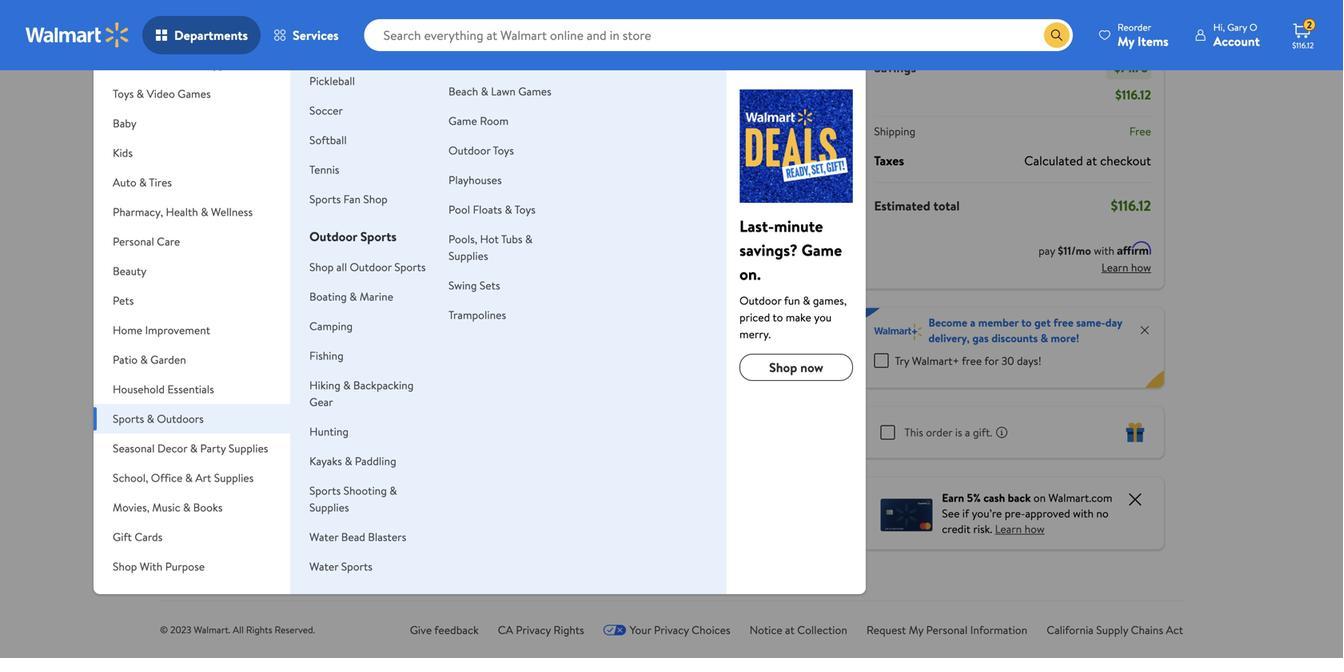 Task type: describe. For each thing, give the bounding box(es) containing it.
affirm image
[[1117, 241, 1151, 255]]

pickup for delivery
[[335, 25, 362, 38]]

household
[[113, 382, 165, 397]]

sports & outdoors
[[113, 411, 204, 427]]

& left art
[[185, 471, 193, 486]]

capital one credit card image
[[881, 496, 933, 532]]

outdoor up all at the left
[[309, 228, 357, 245]]

sports & outdoors image
[[740, 90, 853, 203]]

$187.88
[[1112, 32, 1151, 49]]

1 vertical spatial a
[[965, 425, 970, 441]]

fry
[[208, 386, 226, 404]]

kayaks
[[309, 454, 342, 469]]

household essentials
[[113, 382, 214, 397]]

2 vertical spatial $116.12
[[1111, 196, 1151, 216]]

& right patio
[[140, 352, 148, 368]]

& left tires
[[139, 175, 147, 190]]

same-
[[1076, 315, 1106, 331]]

hi, gary o account
[[1214, 20, 1260, 50]]

gift cards
[[113, 530, 163, 545]]

toys & video games button
[[94, 79, 290, 109]]

close walmart plus section image
[[1139, 324, 1151, 337]]

& right kayaks
[[345, 454, 352, 469]]

supplies for seasonal decor & party supplies
[[229, 441, 268, 457]]

on
[[1034, 491, 1046, 506]]

fun
[[784, 293, 800, 309]]

1 horizontal spatial rights
[[554, 623, 584, 639]]

1 vertical spatial $116.12
[[1116, 86, 1151, 104]]

to inside last-minute savings? game on. outdoor fun & games, priced to make you merry.
[[773, 310, 783, 325]]

notice at collection link
[[750, 623, 848, 639]]

dismiss capital one banner image
[[1126, 491, 1145, 510]]

more
[[233, 146, 266, 166]]

deals
[[270, 146, 304, 166]]

try walmart+ free for 30 days!
[[895, 353, 1042, 369]]

1 horizontal spatial learn
[[1102, 260, 1129, 275]]

now
[[801, 359, 824, 377]]

video inside now $349.00 $499.00 $349.00/ca xbox series x video game console, black 5676
[[332, 400, 364, 418]]

care
[[157, 234, 180, 249]]

appliances
[[206, 56, 258, 72]]

& left "lawn"
[[481, 84, 488, 99]]

3+ up the beach
[[458, 25, 469, 38]]

outdoor up the playhouses link
[[449, 143, 491, 158]]

soccer
[[309, 103, 343, 118]]

day inside now $349.00 group
[[348, 468, 362, 481]]

estimated total
[[874, 197, 960, 215]]

outdoors
[[157, 411, 204, 427]]

get
[[1035, 315, 1051, 331]]

now for now $349.00 $499.00 $349.00/ca xbox series x video game console, black 5676
[[332, 331, 360, 351]]

shop with purpose button
[[94, 553, 290, 582]]

now $7.49 $15.97 huntworth men's force heat boost™ lined beanie (realtree edge®)
[[703, 331, 794, 457]]

playhouses
[[449, 172, 502, 188]]

3+ day shipping up beach & lawn games on the left top
[[458, 25, 523, 38]]

floats
[[473, 202, 502, 218]]

movies, music & books button
[[94, 493, 290, 523]]

add for now $7.49
[[731, 286, 751, 301]]

wellness
[[211, 204, 253, 220]]

& inside hiking & backpacking gear
[[343, 378, 351, 393]]

free
[[1130, 124, 1151, 139]]

gift.
[[973, 425, 992, 441]]

estimated
[[874, 197, 931, 215]]

shop for outdoor
[[309, 259, 334, 275]]

at for notice
[[785, 623, 795, 639]]

priced
[[740, 310, 770, 325]]

give
[[410, 623, 432, 639]]

2023
[[170, 624, 191, 637]]

& right health
[[201, 204, 208, 220]]

boost™
[[733, 404, 770, 421]]

shipping inside 'now $7.49' group
[[736, 476, 770, 490]]

1 horizontal spatial how
[[1131, 260, 1151, 275]]

patio & garden
[[113, 352, 186, 368]]

fishing link
[[309, 348, 344, 364]]

backpacking
[[353, 378, 414, 393]]

order
[[926, 425, 953, 441]]

baby
[[113, 116, 137, 131]]

gift cards button
[[94, 523, 290, 553]]

swing sets link
[[449, 278, 500, 293]]

& right music
[[183, 500, 191, 516]]

beach
[[449, 84, 478, 99]]

©
[[160, 624, 168, 637]]

shipping inside now $349.00 group
[[365, 468, 399, 481]]

1 vertical spatial learn how
[[995, 522, 1045, 537]]

learn more about gifting image
[[996, 427, 1008, 439]]

shipping inside 'now $49.00' "group"
[[241, 454, 275, 467]]

& right furniture
[[195, 56, 203, 72]]

add group
[[455, 176, 550, 477]]

now for now $7.49 $15.97 huntworth men's force heat boost™ lined beanie (realtree edge®)
[[703, 331, 731, 351]]

home, furniture & appliances button
[[94, 50, 290, 79]]

fishing
[[309, 348, 344, 364]]

approved
[[1025, 506, 1071, 522]]

0 vertical spatial with
[[1094, 243, 1115, 259]]

boating & marine link
[[309, 289, 393, 305]]

movies,
[[113, 500, 150, 516]]

& right the floats
[[505, 202, 512, 218]]

member
[[978, 315, 1019, 331]]

sports fan shop link
[[309, 192, 388, 207]]

to inside become a member to get free same-day delivery, gas discounts & more!
[[1021, 315, 1032, 331]]

become a member to get free same-day delivery, gas discounts & more!
[[929, 315, 1123, 346]]

water for water bead blasters
[[309, 530, 339, 545]]

supplies for school, office & art supplies
[[214, 471, 254, 486]]

0 vertical spatial $116.12
[[1293, 40, 1314, 51]]

beauty
[[113, 263, 147, 279]]

shop all outdoor sports link
[[309, 259, 426, 275]]

now $349.00 $499.00 $349.00/ca xbox series x video game console, black 5676
[[332, 331, 414, 455]]

no
[[1097, 506, 1109, 522]]

sports shooting & supplies link
[[309, 483, 397, 516]]

fryer
[[258, 404, 287, 421]]

if
[[963, 506, 969, 522]]

give feedback button
[[410, 623, 479, 639]]

pharmacy, health & wellness
[[113, 204, 253, 220]]

search icon image
[[1051, 29, 1063, 42]]

at for calculated
[[1086, 152, 1097, 170]]

seasonal decor & party supplies
[[113, 441, 268, 457]]

sports inside dropdown button
[[113, 411, 144, 427]]

privacy choices icon image
[[604, 625, 627, 636]]

party
[[200, 441, 226, 457]]

pickup for 3+ day shipping
[[706, 454, 733, 467]]

with inside "chefman turbo fry stainless steel air fryer with basket divider, 8 quart"
[[208, 421, 232, 439]]

& down home,
[[137, 86, 144, 102]]

add to cart image
[[712, 284, 731, 303]]

gift
[[113, 530, 132, 545]]

console,
[[332, 418, 380, 435]]

chains
[[1131, 623, 1164, 639]]

school,
[[113, 471, 148, 486]]

0 horizontal spatial 2-
[[211, 25, 220, 38]]

shop all outdoor sports
[[309, 259, 426, 275]]

for
[[985, 353, 999, 369]]

1 horizontal spatial 2-day shipping
[[335, 47, 394, 61]]

walmart+
[[912, 353, 960, 369]]

Try Walmart+ free for 30 days! checkbox
[[874, 354, 889, 368]]

personal inside dropdown button
[[113, 234, 154, 249]]

supplies for pools, hot tubs & supplies
[[449, 248, 488, 264]]

day inside 'now $7.49' group
[[719, 476, 733, 490]]

pickleball link
[[309, 73, 355, 89]]

more!
[[1051, 331, 1080, 346]]

request
[[867, 623, 906, 639]]

now $49.00 group
[[208, 176, 303, 477]]

music
[[152, 500, 180, 516]]

This order is a gift. checkbox
[[881, 426, 895, 440]]

pay $11/mo with
[[1039, 243, 1117, 259]]

-
[[1110, 59, 1115, 76]]

add for now $349.00
[[360, 286, 380, 301]]

sports inside the sports shooting & supplies
[[309, 483, 341, 499]]

now $349.00 group
[[332, 176, 426, 491]]

learn how link
[[995, 522, 1045, 537]]

home improvement
[[113, 323, 210, 338]]

8
[[254, 439, 261, 457]]

hunting
[[309, 424, 349, 440]]

& inside last-minute savings? game on. outdoor fun & games, priced to make you merry.
[[803, 293, 810, 309]]

& left marine
[[350, 289, 357, 305]]

game inside last-minute savings? game on. outdoor fun & games, priced to make you merry.
[[802, 239, 842, 261]]

series
[[362, 383, 395, 400]]

hi,
[[1214, 20, 1225, 34]]

tennis link
[[309, 162, 339, 178]]

with inside see if you're pre-approved with no credit risk.
[[1073, 506, 1094, 522]]

deal for now $7.49
[[709, 185, 728, 198]]

0 horizontal spatial rights
[[246, 624, 272, 637]]



Task type: locate. For each thing, give the bounding box(es) containing it.
supply
[[1096, 623, 1129, 639]]

1 horizontal spatial my
[[1118, 32, 1135, 50]]

0 vertical spatial game
[[449, 113, 477, 129]]

total
[[934, 197, 960, 215]]

2 vertical spatial with
[[1073, 506, 1094, 522]]

0 horizontal spatial game
[[367, 400, 400, 418]]

0 horizontal spatial games
[[178, 86, 211, 102]]

1 horizontal spatial pickup
[[706, 454, 733, 467]]

3+ up the sports shooting & supplies
[[335, 468, 346, 481]]

1 horizontal spatial add button
[[458, 281, 516, 307]]

0 vertical spatial how
[[1131, 260, 1151, 275]]

1 horizontal spatial free
[[1054, 315, 1074, 331]]

make
[[786, 310, 812, 325]]

pickup down lined
[[706, 454, 733, 467]]

toys down room
[[493, 143, 514, 158]]

game down the beach
[[449, 113, 477, 129]]

to left make
[[773, 310, 783, 325]]

0 horizontal spatial to
[[773, 310, 783, 325]]

fan
[[344, 192, 361, 207]]

back
[[1008, 491, 1031, 506]]

add button for now $7.49
[[705, 281, 764, 307]]

shop now
[[769, 359, 824, 377]]

$116.12 down "2"
[[1293, 40, 1314, 51]]

game down 'minute'
[[802, 239, 842, 261]]

add down shop all outdoor sports at the left of page
[[360, 286, 380, 301]]

at right notice
[[785, 623, 795, 639]]

3+ day shipping inside now $349.00 group
[[335, 468, 399, 481]]

& inside the sports shooting & supplies
[[390, 483, 397, 499]]

outdoor toys
[[449, 143, 514, 158]]

ca privacy rights
[[498, 623, 584, 639]]

at left checkout
[[1086, 152, 1097, 170]]

rights right all
[[246, 624, 272, 637]]

home,
[[113, 56, 145, 72]]

a inside become a member to get free same-day delivery, gas discounts & more!
[[970, 315, 976, 331]]

$116.12 up the affirm 'icon' at right top
[[1111, 196, 1151, 216]]

privacy right your
[[654, 623, 689, 639]]

lined
[[703, 421, 732, 439]]

heat
[[703, 404, 730, 421]]

0 vertical spatial pickup
[[335, 25, 362, 38]]

pickup
[[335, 25, 362, 38], [706, 454, 733, 467]]

how down the affirm 'icon' at right top
[[1131, 260, 1151, 275]]

0 vertical spatial my
[[1118, 32, 1135, 50]]

outdoor up priced
[[740, 293, 782, 309]]

1 horizontal spatial 2-
[[335, 47, 343, 61]]

0 vertical spatial free
[[1054, 315, 1074, 331]]

1 vertical spatial personal
[[926, 623, 968, 639]]

& right fun
[[803, 293, 810, 309]]

0 horizontal spatial free
[[962, 353, 982, 369]]

walmart plus image
[[874, 324, 922, 340]]

free inside become a member to get free same-day delivery, gas discounts & more!
[[1054, 315, 1074, 331]]

pool floats & toys
[[449, 202, 536, 218]]

0 horizontal spatial deal
[[338, 185, 357, 198]]

add to cart image inside now $349.00 group
[[341, 284, 360, 303]]

0 vertical spatial personal
[[113, 234, 154, 249]]

last-
[[740, 215, 774, 237]]

game down backpacking
[[367, 400, 400, 418]]

my up "-$71.76"
[[1118, 32, 1135, 50]]

0 horizontal spatial add
[[360, 286, 380, 301]]

shop inside dropdown button
[[113, 559, 137, 575]]

gas
[[973, 331, 989, 346]]

shipping
[[874, 124, 916, 139]]

a right is
[[965, 425, 970, 441]]

shop right fan
[[363, 192, 388, 207]]

reorder
[[1118, 20, 1152, 34]]

pets button
[[94, 286, 290, 316]]

learn how down back
[[995, 522, 1045, 537]]

shop for purpose
[[113, 559, 137, 575]]

with right $11/mo
[[1094, 243, 1115, 259]]

&
[[195, 56, 203, 72], [481, 84, 488, 99], [137, 86, 144, 102], [139, 175, 147, 190], [505, 202, 512, 218], [201, 204, 208, 220], [525, 231, 533, 247], [350, 289, 357, 305], [803, 293, 810, 309], [1041, 331, 1048, 346], [140, 352, 148, 368], [343, 378, 351, 393], [147, 411, 154, 427], [190, 441, 198, 457], [345, 454, 352, 469], [185, 471, 193, 486], [390, 483, 397, 499], [183, 500, 191, 516]]

$15.97
[[703, 351, 731, 366]]

0 horizontal spatial add button
[[334, 281, 393, 307]]

add inside 'now $7.49' group
[[731, 286, 751, 301]]

& inside pools, hot tubs & supplies
[[525, 231, 533, 247]]

boating & marine
[[309, 289, 393, 305]]

marine
[[360, 289, 393, 305]]

pickup inside 'now $7.49' group
[[706, 454, 733, 467]]

3+ day shipping down (realtree
[[706, 476, 770, 490]]

3+ day shipping down basket
[[211, 454, 275, 467]]

3 add button from the left
[[705, 281, 764, 307]]

0 horizontal spatial privacy
[[516, 623, 551, 639]]

add to cart image
[[341, 284, 360, 303], [464, 284, 484, 303]]

$116.12 down $71.76
[[1116, 86, 1151, 104]]

shipping
[[236, 25, 271, 38], [488, 25, 523, 38], [607, 25, 642, 38], [360, 47, 394, 61], [241, 454, 275, 467], [365, 468, 399, 481], [736, 476, 770, 490]]

0 horizontal spatial toys
[[113, 86, 134, 102]]

0 horizontal spatial learn how
[[995, 522, 1045, 537]]

2 horizontal spatial add
[[731, 286, 751, 301]]

pool
[[449, 202, 470, 218]]

supplies down the "pools,"
[[449, 248, 488, 264]]

my inside reorder my items
[[1118, 32, 1135, 50]]

deal inside add group
[[462, 185, 481, 198]]

1 horizontal spatial game
[[449, 113, 477, 129]]

personal up beauty
[[113, 234, 154, 249]]

3+ inside 'now $49.00' "group"
[[211, 454, 222, 467]]

you
[[814, 310, 832, 325]]

pharmacy, health & wellness button
[[94, 198, 290, 227]]

0 vertical spatial water
[[309, 530, 339, 545]]

now inside the now $7.49 $15.97 huntworth men's force heat boost™ lined beanie (realtree edge®)
[[703, 331, 731, 351]]

& inside become a member to get free same-day delivery, gas discounts & more!
[[1041, 331, 1048, 346]]

free right get
[[1054, 315, 1074, 331]]

1 horizontal spatial to
[[1021, 315, 1032, 331]]

3+ day shipping inside 'now $7.49' group
[[706, 476, 770, 490]]

water
[[309, 530, 339, 545], [309, 559, 339, 575]]

1 vertical spatial video
[[332, 400, 364, 418]]

$499.00
[[332, 351, 371, 366]]

bead
[[341, 530, 365, 545]]

with left no
[[1073, 506, 1094, 522]]

next slide for horizontalscrollerrecommendations list image
[[766, 236, 804, 275]]

2 vertical spatial game
[[367, 400, 400, 418]]

1 horizontal spatial now
[[332, 331, 360, 351]]

auto
[[113, 175, 137, 190]]

walmart image
[[26, 22, 130, 48]]

1 deal from the left
[[338, 185, 357, 198]]

2 now from the left
[[332, 331, 360, 351]]

items
[[1138, 32, 1169, 50]]

day
[[220, 25, 234, 38], [472, 25, 486, 38], [591, 25, 605, 38], [343, 47, 358, 61], [1106, 315, 1123, 331], [224, 454, 239, 467], [348, 468, 362, 481], [719, 476, 733, 490]]

0 horizontal spatial video
[[147, 86, 175, 102]]

& left party
[[190, 441, 198, 457]]

games for beach & lawn games
[[518, 84, 552, 99]]

shop left all at the left
[[309, 259, 334, 275]]

add button up trampolines
[[458, 281, 516, 307]]

collection
[[797, 623, 848, 639]]

2 privacy from the left
[[654, 623, 689, 639]]

0 horizontal spatial 2-day shipping
[[211, 25, 271, 38]]

soccer link
[[309, 103, 343, 118]]

games
[[518, 84, 552, 99], [178, 86, 211, 102]]

my for items
[[1118, 32, 1135, 50]]

3+ day shipping up the shooting
[[335, 468, 399, 481]]

0 horizontal spatial personal
[[113, 234, 154, 249]]

add button for now $349.00
[[334, 281, 393, 307]]

toys up "tubs"
[[515, 202, 536, 218]]

boating
[[309, 289, 347, 305]]

personal care button
[[94, 227, 290, 257]]

supplies right art
[[214, 471, 254, 486]]

pickup left the delivery
[[335, 25, 362, 38]]

2 water from the top
[[309, 559, 339, 575]]

beach & lawn games
[[449, 84, 552, 99]]

banner containing become a member to get free same-day delivery, gas discounts & more!
[[861, 308, 1164, 388]]

1 vertical spatial pickup
[[706, 454, 733, 467]]

2 horizontal spatial 2-
[[582, 25, 591, 38]]

earn
[[942, 491, 964, 506]]

add down on.
[[731, 286, 751, 301]]

free
[[1054, 315, 1074, 331], [962, 353, 982, 369]]

1 horizontal spatial learn how
[[1102, 260, 1151, 275]]

tires
[[149, 175, 172, 190]]

my right request
[[909, 623, 924, 639]]

give feedback
[[410, 623, 479, 639]]

Walmart Site-Wide search field
[[364, 19, 1073, 51]]

home, furniture & appliances
[[113, 56, 258, 72]]

0 horizontal spatial at
[[785, 623, 795, 639]]

gary
[[1228, 20, 1247, 34]]

camping
[[309, 319, 353, 334]]

add to cart image for add button within the group
[[464, 284, 484, 303]]

how down on
[[1025, 522, 1045, 537]]

1 vertical spatial game
[[802, 239, 842, 261]]

0 horizontal spatial learn
[[995, 522, 1022, 537]]

video inside dropdown button
[[147, 86, 175, 102]]

0 horizontal spatial how
[[1025, 522, 1045, 537]]

add to cart image up trampolines link
[[464, 284, 484, 303]]

checkout
[[1100, 152, 1151, 170]]

now inside 'now $49.00' "group"
[[208, 331, 237, 351]]

0 vertical spatial video
[[147, 86, 175, 102]]

privacy for ca
[[516, 623, 551, 639]]

& left more!
[[1041, 331, 1048, 346]]

1 vertical spatial learn
[[995, 522, 1022, 537]]

2 horizontal spatial deal
[[709, 185, 728, 198]]

now inside now $349.00 $499.00 $349.00/ca xbox series x video game console, black 5676
[[332, 331, 360, 351]]

supplies down basket
[[229, 441, 268, 457]]

choices
[[692, 623, 731, 639]]

information
[[970, 623, 1028, 639]]

add up trampolines
[[484, 286, 504, 301]]

1 vertical spatial toys
[[493, 143, 514, 158]]

& right the shooting
[[390, 483, 397, 499]]

water sports link
[[309, 559, 373, 575]]

add to cart image down all at the left
[[341, 284, 360, 303]]

$71.76
[[1115, 59, 1148, 76]]

deal inside now $349.00 group
[[338, 185, 357, 198]]

3+ inside 'now $7.49' group
[[706, 476, 717, 490]]

1 horizontal spatial add to cart image
[[464, 284, 484, 303]]

a right "become"
[[970, 315, 976, 331]]

0 horizontal spatial add to cart image
[[341, 284, 360, 303]]

1 vertical spatial my
[[909, 623, 924, 639]]

games right "lawn"
[[518, 84, 552, 99]]

1 horizontal spatial toys
[[493, 143, 514, 158]]

add button inside 'now $7.49' group
[[705, 281, 764, 307]]

add
[[360, 286, 380, 301], [484, 286, 504, 301], [731, 286, 751, 301]]

add button inside now $349.00 group
[[334, 281, 393, 307]]

1 privacy from the left
[[516, 623, 551, 639]]

seasonal
[[113, 441, 155, 457]]

my for personal
[[909, 623, 924, 639]]

notice
[[750, 623, 783, 639]]

toys up baby
[[113, 86, 134, 102]]

sets
[[480, 278, 500, 293]]

supplies inside seasonal decor & party supplies dropdown button
[[229, 441, 268, 457]]

banner
[[861, 308, 1164, 388]]

o
[[1250, 20, 1258, 34]]

2 add to cart image from the left
[[464, 284, 484, 303]]

2 add button from the left
[[458, 281, 516, 307]]

game inside now $349.00 $499.00 $349.00/ca xbox series x video game console, black 5676
[[367, 400, 400, 418]]

0 horizontal spatial my
[[909, 623, 924, 639]]

account
[[1214, 32, 1260, 50]]

add button down shop all outdoor sports at the left of page
[[334, 281, 393, 307]]

learn right "risk."
[[995, 522, 1022, 537]]

0 vertical spatial at
[[1086, 152, 1097, 170]]

water left the bead
[[309, 530, 339, 545]]

to left get
[[1021, 315, 1032, 331]]

0 vertical spatial a
[[970, 315, 976, 331]]

now for now $49.00
[[208, 331, 237, 351]]

room
[[480, 113, 509, 129]]

learn down the affirm 'icon' at right top
[[1102, 260, 1129, 275]]

shop with purpose
[[113, 559, 205, 575]]

2 vertical spatial toys
[[515, 202, 536, 218]]

& left outdoors
[[147, 411, 154, 427]]

privacy for your
[[654, 623, 689, 639]]

0 vertical spatial learn how
[[1102, 260, 1151, 275]]

0 horizontal spatial now
[[208, 331, 237, 351]]

rights left 'privacy choices icon'
[[554, 623, 584, 639]]

1 horizontal spatial personal
[[926, 623, 968, 639]]

gifting image
[[1126, 423, 1145, 443]]

3+ day shipping inside 'now $49.00' "group"
[[211, 454, 275, 467]]

shop up auto & tires dropdown button
[[198, 146, 230, 166]]

2 deal from the left
[[462, 185, 481, 198]]

free left for
[[962, 353, 982, 369]]

my
[[1118, 32, 1135, 50], [909, 623, 924, 639]]

1 add button from the left
[[334, 281, 393, 307]]

1 vertical spatial water
[[309, 559, 339, 575]]

departments button
[[142, 16, 261, 54]]

1 vertical spatial free
[[962, 353, 982, 369]]

1 horizontal spatial privacy
[[654, 623, 689, 639]]

Search search field
[[364, 19, 1073, 51]]

day inside 'now $49.00' "group"
[[224, 454, 239, 467]]

2 horizontal spatial 2-day shipping
[[582, 25, 642, 38]]

sports fan shop
[[309, 192, 388, 207]]

1 horizontal spatial deal
[[462, 185, 481, 198]]

you're
[[972, 506, 1002, 522]]

shop for deals
[[198, 146, 230, 166]]

deal for now $349.00
[[338, 185, 357, 198]]

privacy right ca
[[516, 623, 551, 639]]

supplies inside school, office & art supplies dropdown button
[[214, 471, 254, 486]]

camping link
[[309, 319, 353, 334]]

outdoor inside last-minute savings? game on. outdoor fun & games, priced to make you merry.
[[740, 293, 782, 309]]

school, office & art supplies
[[113, 471, 254, 486]]

3+ down (realtree
[[706, 476, 717, 490]]

risk.
[[973, 522, 993, 537]]

reserved.
[[275, 624, 315, 637]]

patio
[[113, 352, 138, 368]]

savings?
[[740, 239, 798, 261]]

art
[[195, 471, 211, 486]]

game room
[[449, 113, 509, 129]]

3 add from the left
[[731, 286, 751, 301]]

& right hiking
[[343, 378, 351, 393]]

water down water bead blasters link
[[309, 559, 339, 575]]

add to cart image for add button inside the now $349.00 group
[[341, 284, 360, 303]]

beach & lawn games link
[[449, 84, 552, 99]]

water for water sports
[[309, 559, 339, 575]]

taxes
[[874, 152, 904, 170]]

1 now from the left
[[208, 331, 237, 351]]

add button up priced
[[705, 281, 764, 307]]

3 deal from the left
[[709, 185, 728, 198]]

tennis
[[309, 162, 339, 178]]

1 horizontal spatial at
[[1086, 152, 1097, 170]]

2 horizontal spatial add button
[[705, 281, 764, 307]]

games for toys & video games
[[178, 86, 211, 102]]

1 add from the left
[[360, 286, 380, 301]]

add button inside group
[[458, 281, 516, 307]]

cash
[[984, 491, 1005, 506]]

outdoor right all at the left
[[350, 259, 392, 275]]

water bead blasters
[[309, 530, 406, 545]]

shop left now
[[769, 359, 797, 377]]

1 vertical spatial how
[[1025, 522, 1045, 537]]

games down home, furniture & appliances dropdown button
[[178, 86, 211, 102]]

auto & tires
[[113, 175, 172, 190]]

supplies inside the sports shooting & supplies
[[309, 500, 349, 516]]

1 horizontal spatial add
[[484, 286, 504, 301]]

1 horizontal spatial games
[[518, 84, 552, 99]]

1 vertical spatial at
[[785, 623, 795, 639]]

3 now from the left
[[703, 331, 731, 351]]

on.
[[740, 263, 761, 285]]

2 horizontal spatial game
[[802, 239, 842, 261]]

1 water from the top
[[309, 530, 339, 545]]

supplies inside pools, hot tubs & supplies
[[449, 248, 488, 264]]

add inside group
[[484, 286, 504, 301]]

add to cart image inside add group
[[464, 284, 484, 303]]

patio & garden button
[[94, 345, 290, 375]]

with up party
[[208, 421, 232, 439]]

1 add to cart image from the left
[[341, 284, 360, 303]]

0 vertical spatial learn
[[1102, 260, 1129, 275]]

0 horizontal spatial pickup
[[335, 25, 362, 38]]

day inside become a member to get free same-day delivery, gas discounts & more!
[[1106, 315, 1123, 331]]

this order is a gift.
[[905, 425, 992, 441]]

3+ up art
[[211, 454, 222, 467]]

2 horizontal spatial toys
[[515, 202, 536, 218]]

3+ day shipping
[[458, 25, 523, 38], [211, 454, 275, 467], [335, 468, 399, 481], [706, 476, 770, 490]]

deal inside 'now $7.49' group
[[709, 185, 728, 198]]

3+ inside now $349.00 group
[[335, 468, 346, 481]]

pools, hot tubs & supplies link
[[449, 231, 533, 264]]

add inside now $349.00 group
[[360, 286, 380, 301]]

now $7.49 group
[[703, 176, 797, 499]]

supplies up the bead
[[309, 500, 349, 516]]

0 vertical spatial toys
[[113, 86, 134, 102]]

personal
[[113, 234, 154, 249], [926, 623, 968, 639]]

services button
[[261, 16, 352, 54]]

& right "tubs"
[[525, 231, 533, 247]]

games inside toys & video games dropdown button
[[178, 86, 211, 102]]

learn how down the affirm 'icon' at right top
[[1102, 260, 1151, 275]]

toys inside dropdown button
[[113, 86, 134, 102]]

edge®)
[[757, 439, 794, 457]]

1 horizontal spatial video
[[332, 400, 364, 418]]

shop left with
[[113, 559, 137, 575]]

2 add from the left
[[484, 286, 504, 301]]

1 vertical spatial with
[[208, 421, 232, 439]]

stainless
[[229, 386, 276, 404]]

services
[[293, 26, 339, 44]]

2 horizontal spatial now
[[703, 331, 731, 351]]

home
[[113, 323, 142, 338]]

personal left information
[[926, 623, 968, 639]]

request my personal information link
[[867, 623, 1028, 639]]



Task type: vqa. For each thing, say whether or not it's contained in the screenshot.
bottom Charlotte Neighborhood Market image
no



